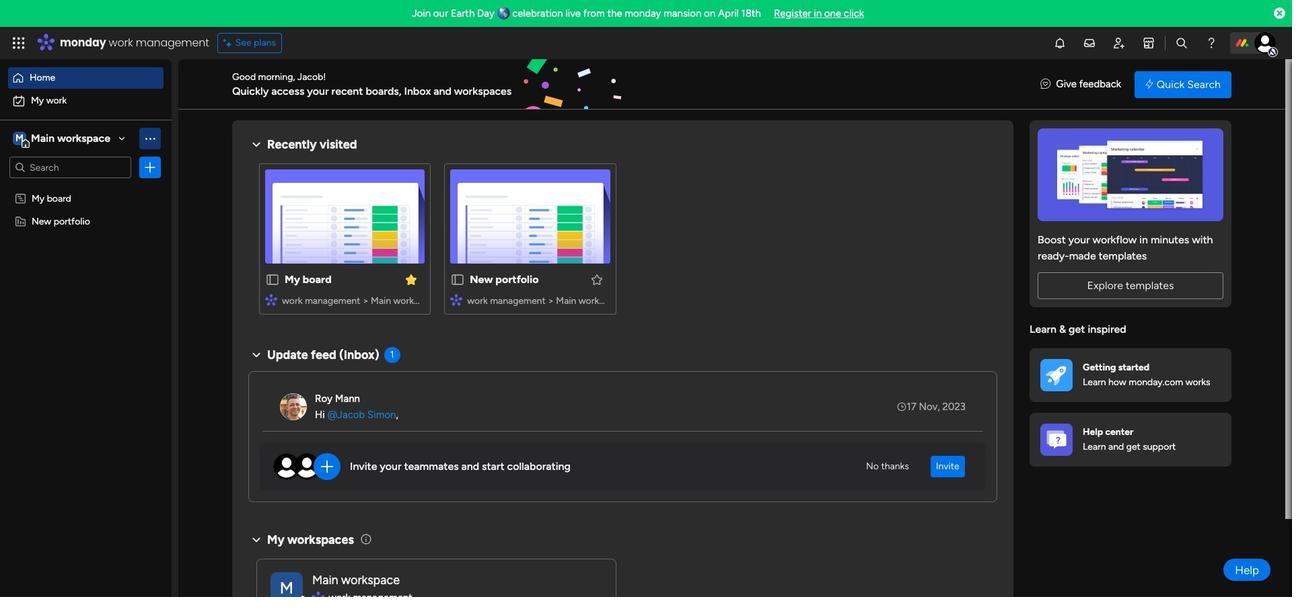 Task type: locate. For each thing, give the bounding box(es) containing it.
public board image
[[265, 273, 280, 288], [451, 273, 465, 288]]

invite members image
[[1113, 36, 1127, 50]]

workspace options image
[[143, 132, 157, 145]]

1 horizontal spatial public board image
[[451, 273, 465, 288]]

1 public board image from the left
[[265, 273, 280, 288]]

quick search results list box
[[248, 153, 998, 331]]

add to favorites image
[[590, 273, 604, 287]]

workspace selection element
[[13, 131, 112, 148]]

close my workspaces image
[[248, 533, 265, 549]]

public board image for add to favorites icon
[[451, 273, 465, 288]]

option
[[8, 67, 164, 89], [8, 90, 164, 112], [0, 186, 172, 189]]

component image
[[265, 294, 277, 306], [451, 294, 463, 306]]

public board image for remove from favorites image
[[265, 273, 280, 288]]

0 horizontal spatial public board image
[[265, 273, 280, 288]]

1 horizontal spatial component image
[[451, 294, 463, 306]]

list box
[[0, 184, 172, 414]]

0 horizontal spatial workspace image
[[13, 131, 26, 146]]

1 vertical spatial option
[[8, 90, 164, 112]]

2 component image from the left
[[451, 294, 463, 306]]

close update feed (inbox) image
[[248, 347, 265, 364]]

v2 bolt switch image
[[1146, 77, 1154, 92]]

1 vertical spatial workspace image
[[271, 573, 303, 598]]

0 horizontal spatial component image
[[265, 294, 277, 306]]

component image for public board image associated with remove from favorites image
[[265, 294, 277, 306]]

1 component image from the left
[[265, 294, 277, 306]]

select product image
[[12, 36, 26, 50]]

2 public board image from the left
[[451, 273, 465, 288]]

close recently visited image
[[248, 137, 265, 153]]

workspace image
[[13, 131, 26, 146], [271, 573, 303, 598]]

0 vertical spatial workspace image
[[13, 131, 26, 146]]

0 vertical spatial option
[[8, 67, 164, 89]]

1 horizontal spatial workspace image
[[271, 573, 303, 598]]



Task type: vqa. For each thing, say whether or not it's contained in the screenshot.
the bottommost option
yes



Task type: describe. For each thing, give the bounding box(es) containing it.
help center element
[[1030, 413, 1232, 467]]

update feed image
[[1084, 36, 1097, 50]]

1 element
[[384, 347, 400, 364]]

templates image image
[[1042, 129, 1220, 222]]

see plans image
[[223, 36, 235, 51]]

options image
[[143, 161, 157, 174]]

Search in workspace field
[[28, 160, 112, 175]]

v2 user feedback image
[[1041, 77, 1051, 92]]

component image for public board image associated with add to favorites icon
[[451, 294, 463, 306]]

2 vertical spatial option
[[0, 186, 172, 189]]

monday marketplace image
[[1143, 36, 1156, 50]]

roy mann image
[[280, 394, 307, 421]]

jacob simon image
[[1255, 32, 1277, 54]]

getting started element
[[1030, 348, 1232, 402]]

help image
[[1205, 36, 1219, 50]]

notifications image
[[1054, 36, 1067, 50]]

remove from favorites image
[[405, 273, 418, 287]]

search everything image
[[1176, 36, 1189, 50]]



